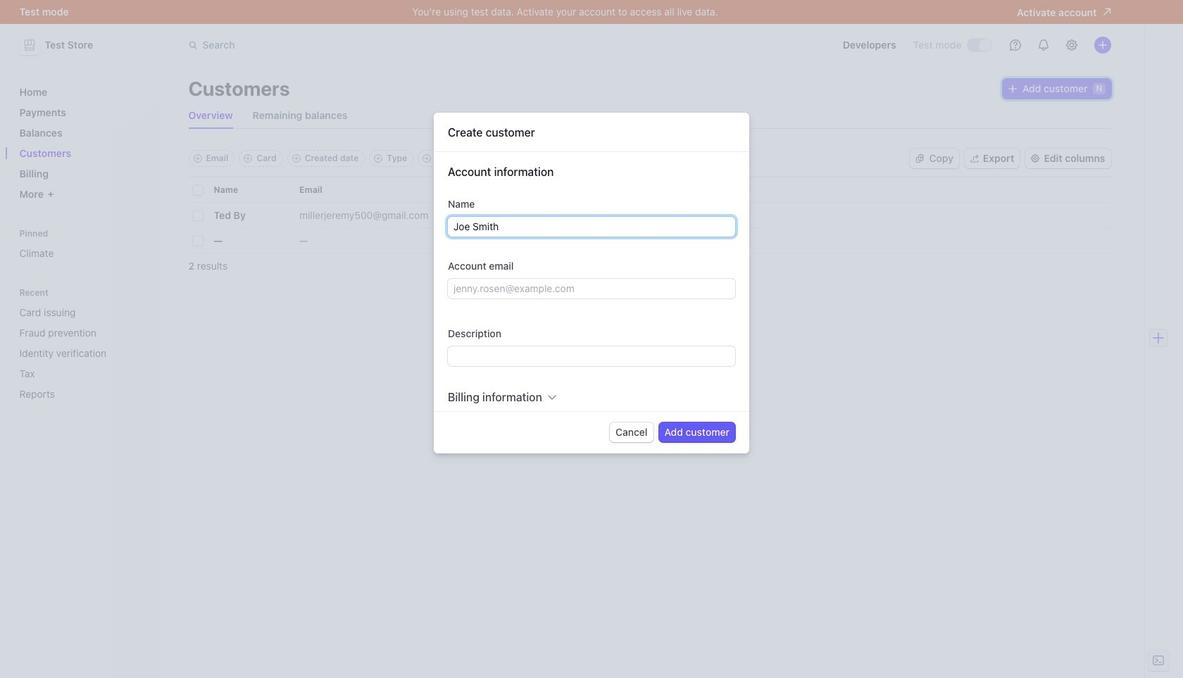 Task type: locate. For each thing, give the bounding box(es) containing it.
add more filters image
[[423, 154, 431, 163]]

Select All checkbox
[[193, 185, 202, 195]]

tab list
[[188, 103, 1111, 129]]

0 vertical spatial svg image
[[1008, 85, 1017, 93]]

Select item checkbox
[[193, 211, 202, 220], [193, 236, 202, 246]]

core navigation links element
[[14, 80, 152, 206]]

add card image
[[244, 154, 252, 163]]

0 vertical spatial select item checkbox
[[193, 211, 202, 220]]

toolbar
[[188, 150, 490, 167]]

Jenny Rosen text field
[[448, 217, 735, 236]]

1 vertical spatial select item checkbox
[[193, 236, 202, 246]]

None text field
[[448, 346, 735, 366]]

None search field
[[180, 32, 577, 58]]

jenny.rosen@example.com email field
[[448, 279, 735, 298]]

1 horizontal spatial svg image
[[1008, 85, 1017, 93]]

svg image
[[1008, 85, 1017, 93], [915, 154, 924, 163]]

1 vertical spatial svg image
[[915, 154, 924, 163]]

recent element
[[14, 287, 152, 406], [14, 301, 152, 406]]



Task type: describe. For each thing, give the bounding box(es) containing it.
0 horizontal spatial svg image
[[915, 154, 924, 163]]

2 recent element from the top
[[14, 301, 152, 406]]

1 recent element from the top
[[14, 287, 152, 406]]

add type image
[[374, 154, 383, 163]]

2 select item checkbox from the top
[[193, 236, 202, 246]]

1 select item checkbox from the top
[[193, 211, 202, 220]]

add email image
[[193, 154, 202, 163]]

add created date image
[[292, 154, 300, 163]]

pinned element
[[14, 228, 152, 265]]



Task type: vqa. For each thing, say whether or not it's contained in the screenshot.
topmost Tax
no



